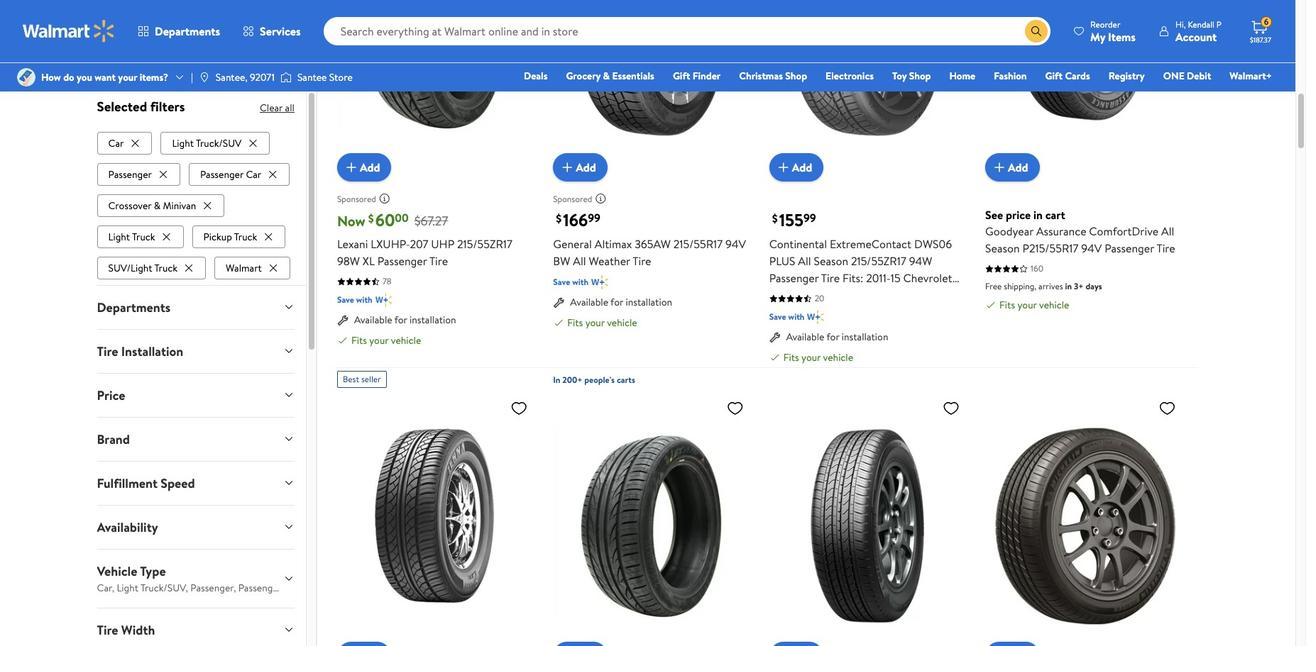 Task type: locate. For each thing, give the bounding box(es) containing it.
1 horizontal spatial with
[[572, 276, 588, 288]]

departments button up |
[[126, 14, 231, 48]]

general altimax 365aw 215/55r17 94v bw all weather tire image
[[553, 0, 749, 171]]

all
[[1161, 224, 1174, 239], [573, 254, 586, 269], [798, 254, 811, 269]]

tire up 2012-
[[821, 271, 840, 286]]

2 vertical spatial available for installation
[[786, 330, 888, 344]]

0 vertical spatial departments
[[155, 23, 220, 39]]

home link
[[943, 68, 982, 84]]

0 horizontal spatial gift
[[673, 69, 690, 83]]

$ left 166
[[556, 211, 562, 227]]

deals link
[[517, 68, 554, 84]]

2 vertical spatial walmart plus image
[[807, 310, 824, 325]]

1 horizontal spatial for
[[611, 295, 623, 310]]

save
[[553, 276, 570, 288], [337, 294, 354, 306], [769, 311, 786, 323]]

services
[[260, 23, 301, 39]]

add button for continental extremecontact dws06 plus all season 215/55zr17 94w passenger tire fits: 2011-15 chevrolet cruze eco, 2012-14 toyota camry hybrid xle image
[[769, 154, 824, 182]]

1 vertical spatial light
[[108, 230, 130, 244]]

1 vertical spatial lexani lxuhp-207 uhp 215/55zr17 98w xl passenger tire image
[[553, 394, 749, 647]]

add up ad disclaimer and feedback icon
[[360, 160, 380, 175]]

vehicle
[[1039, 298, 1069, 313], [607, 316, 637, 330], [391, 334, 421, 348], [823, 351, 853, 365]]

1 horizontal spatial light
[[172, 136, 194, 150]]

all right bw
[[573, 254, 586, 269]]

available for installation for 155
[[786, 330, 888, 344]]

0 vertical spatial walmart plus image
[[591, 276, 608, 290]]

departments down suv/light
[[97, 299, 170, 316]]

installation
[[626, 295, 672, 310], [410, 313, 456, 327], [842, 330, 888, 344]]

 image
[[280, 70, 292, 84]]

essentials
[[612, 69, 654, 83]]

1 add button from the left
[[337, 154, 391, 182]]

lxuhp-
[[371, 237, 410, 252]]

passenger car button
[[189, 163, 290, 186]]

2 add to cart image from the left
[[991, 159, 1008, 176]]

1 horizontal spatial lexani lxuhp-207 uhp 215/55zr17 98w xl passenger tire image
[[553, 394, 749, 647]]

1 horizontal spatial 215/55zr17
[[851, 254, 906, 269]]

1 vertical spatial departments
[[97, 299, 170, 316]]

2 $ from the left
[[556, 211, 562, 227]]

lexani lxuhp-207 uhp 215/55zr17 98w xl passenger tire image
[[337, 0, 533, 171], [553, 394, 749, 647]]

vehicle type tab
[[86, 550, 306, 608]]

0 horizontal spatial &
[[154, 199, 161, 213]]

2012-
[[825, 288, 851, 303]]

0 horizontal spatial for
[[394, 313, 407, 327]]

 image
[[17, 68, 35, 87], [199, 72, 210, 83]]

season up the fits:
[[814, 254, 848, 269]]

save down cruze
[[769, 311, 786, 323]]

add button up ad disclaimer and feedback icon
[[337, 154, 391, 182]]

0 vertical spatial 215/55zr17
[[457, 237, 512, 252]]

one debit link
[[1157, 68, 1218, 84]]

passenger down comfortdrive
[[1105, 241, 1154, 256]]

add
[[360, 160, 380, 175], [576, 160, 596, 175], [792, 160, 812, 175], [1008, 160, 1028, 175]]

add to cart image up see
[[991, 159, 1008, 176]]

departments up |
[[155, 23, 220, 39]]

walmart plus image
[[591, 276, 608, 290], [375, 293, 392, 308], [807, 310, 824, 325]]

debit
[[1187, 69, 1211, 83]]

1 horizontal spatial $
[[556, 211, 562, 227]]

gift left cards
[[1045, 69, 1063, 83]]

 image right |
[[199, 72, 210, 83]]

season down goodyear
[[985, 241, 1020, 256]]

1 horizontal spatial 94v
[[1081, 241, 1102, 256]]

services button
[[231, 14, 312, 48]]

pickup truck button
[[192, 225, 286, 248]]

light inside button
[[172, 136, 194, 150]]

account
[[1175, 29, 1217, 44]]

reorder
[[1090, 18, 1120, 30]]

tire up price
[[97, 343, 118, 360]]

& for grocery
[[603, 69, 610, 83]]

add to cart image up 166
[[559, 159, 576, 176]]

tire inside 'now $ 60 00 $67.27 lexani lxuhp-207 uhp 215/55zr17 98w xl passenger tire'
[[429, 254, 448, 269]]

add to cart image
[[559, 159, 576, 176], [991, 159, 1008, 176]]

0 horizontal spatial save with
[[337, 294, 372, 306]]

passenger up cruze
[[769, 271, 819, 286]]

0 horizontal spatial $
[[368, 211, 374, 227]]

save with down bw
[[553, 276, 588, 288]]

your
[[118, 70, 137, 84], [1017, 298, 1037, 313], [585, 316, 605, 330], [369, 334, 389, 348], [801, 351, 821, 365]]

99 inside $ 155 99
[[803, 211, 816, 226]]

add to favorites list, lexani lxuhp-207 uhp 215/55zr17 98w xl passenger tire image
[[727, 400, 744, 418]]

fits:
[[842, 271, 863, 286]]

clear
[[260, 101, 283, 115]]

60
[[375, 208, 395, 232]]

0 vertical spatial in
[[1033, 207, 1043, 223]]

0 horizontal spatial  image
[[17, 68, 35, 87]]

2 vertical spatial installation
[[842, 330, 888, 344]]

0 horizontal spatial in
[[1033, 207, 1043, 223]]

94v right 215/55r17
[[725, 237, 746, 252]]

add button up ad disclaimer and feedback image
[[553, 154, 607, 182]]

2 vertical spatial save with
[[769, 311, 805, 323]]

car down light truck/suv list item
[[246, 167, 261, 181]]

1 vertical spatial save
[[337, 294, 354, 306]]

plus
[[769, 254, 795, 269]]

dws06
[[914, 237, 952, 252]]

$ for 166
[[556, 211, 562, 227]]

shop for christmas shop
[[785, 69, 807, 83]]

passenger inside 'now $ 60 00 $67.27 lexani lxuhp-207 uhp 215/55zr17 98w xl passenger tire'
[[377, 254, 427, 269]]

1 vertical spatial installation
[[410, 313, 456, 327]]

sponsored up "now"
[[337, 193, 376, 205]]

light for light truck/suv
[[172, 136, 194, 150]]

fits
[[999, 298, 1015, 313], [567, 316, 583, 330], [351, 334, 367, 348], [783, 351, 799, 365]]

1 vertical spatial for
[[394, 313, 407, 327]]

1 add to cart image from the left
[[343, 159, 360, 176]]

2 gift from the left
[[1045, 69, 1063, 83]]

all down continental
[[798, 254, 811, 269]]

0 vertical spatial installation
[[626, 295, 672, 310]]

& inside grocery & essentials link
[[603, 69, 610, 83]]

$ inside $ 155 99
[[772, 211, 778, 227]]

fits your vehicle
[[999, 298, 1069, 313], [567, 316, 637, 330], [351, 334, 421, 348], [783, 351, 853, 365]]

1 vertical spatial walmart plus image
[[375, 293, 392, 308]]

electronics link
[[819, 68, 880, 84]]

1 gift from the left
[[673, 69, 690, 83]]

1 horizontal spatial add to cart image
[[775, 159, 792, 176]]

2 sponsored from the left
[[553, 193, 592, 205]]

passenger down the lxuhp-
[[377, 254, 427, 269]]

0 vertical spatial car
[[108, 136, 124, 150]]

bw
[[553, 254, 570, 269]]

suv/light truck
[[108, 261, 178, 275]]

2 add to cart image from the left
[[775, 159, 792, 176]]

truck up suv/light truck "list item"
[[132, 230, 155, 244]]

save down bw
[[553, 276, 570, 288]]

walmart list item
[[214, 254, 293, 279]]

for for $67.27
[[394, 313, 407, 327]]

0 vertical spatial available
[[570, 295, 608, 310]]

0 horizontal spatial with
[[356, 294, 372, 306]]

crossover & minivan button
[[97, 194, 225, 217]]

in left cart
[[1033, 207, 1043, 223]]

2 horizontal spatial $
[[772, 211, 778, 227]]

1 sponsored from the left
[[337, 193, 376, 205]]

0 horizontal spatial save
[[337, 294, 354, 306]]

add up ad disclaimer and feedback image
[[576, 160, 596, 175]]

0 vertical spatial for
[[611, 295, 623, 310]]

with for $67.27
[[356, 294, 372, 306]]

list containing car
[[97, 129, 294, 279]]

available for installation down 'xle'
[[786, 330, 888, 344]]

type
[[140, 563, 166, 580]]

2 horizontal spatial for
[[827, 330, 839, 344]]

tire down uhp
[[429, 254, 448, 269]]

1 horizontal spatial all
[[798, 254, 811, 269]]

1 horizontal spatial in
[[1065, 281, 1072, 293]]

you
[[77, 70, 92, 84]]

0 vertical spatial with
[[572, 276, 588, 288]]

0 vertical spatial departments button
[[126, 14, 231, 48]]

0 horizontal spatial add to cart image
[[559, 159, 576, 176]]

sponsored for $67.27
[[337, 193, 376, 205]]

save down '98w'
[[337, 294, 354, 306]]

2 add button from the left
[[553, 154, 607, 182]]

your up in 200+ people's carts
[[585, 316, 605, 330]]

0 horizontal spatial installation
[[410, 313, 456, 327]]

0 horizontal spatial all
[[573, 254, 586, 269]]

sponsored up 166
[[553, 193, 592, 205]]

light down crossover
[[108, 230, 130, 244]]

1 99 from the left
[[588, 211, 600, 226]]

1 horizontal spatial gift
[[1045, 69, 1063, 83]]

2 vertical spatial save
[[769, 311, 786, 323]]

1 vertical spatial departments button
[[86, 286, 306, 329]]

2 horizontal spatial installation
[[842, 330, 888, 344]]

& inside the crossover & minivan button
[[154, 199, 161, 213]]

0 horizontal spatial 94v
[[725, 237, 746, 252]]

light left truck/suv
[[172, 136, 194, 150]]

0 horizontal spatial walmart plus image
[[375, 293, 392, 308]]

215/55zr17 up 2011- on the top
[[851, 254, 906, 269]]

tire width button
[[86, 609, 306, 647]]

walmart plus image down 78
[[375, 293, 392, 308]]

truck right suv/light
[[154, 261, 178, 275]]

add button for 'general altimax 365aw 215/55r17 94v bw all weather tire' image
[[553, 154, 607, 182]]

1 vertical spatial save with
[[337, 294, 372, 306]]

3 add from the left
[[792, 160, 812, 175]]

light truck button
[[97, 225, 184, 248]]

160
[[1031, 263, 1043, 275]]

0 vertical spatial light
[[172, 136, 194, 150]]

0 horizontal spatial available
[[354, 313, 392, 327]]

in inside see price in cart goodyear assurance comfortdrive all season p215/55r17 94v passenger tire
[[1033, 207, 1043, 223]]

0 horizontal spatial season
[[814, 254, 848, 269]]

0 horizontal spatial shop
[[785, 69, 807, 83]]

2 horizontal spatial all
[[1161, 224, 1174, 239]]

uhp
[[431, 237, 454, 252]]

save with down cruze
[[769, 311, 805, 323]]

save with for 155
[[769, 311, 805, 323]]

 image left how
[[17, 68, 35, 87]]

$ 155 99
[[772, 208, 816, 232]]

truck inside 'list item'
[[132, 230, 155, 244]]

applied filters section element
[[97, 97, 185, 116]]

tire inside dropdown button
[[97, 622, 118, 639]]

available for installation down weather
[[570, 295, 672, 310]]

vehicle up "carts"
[[607, 316, 637, 330]]

do
[[63, 70, 74, 84]]

2 vertical spatial with
[[788, 311, 805, 323]]

1 horizontal spatial installation
[[626, 295, 672, 310]]

1 vertical spatial &
[[154, 199, 161, 213]]

tire width
[[97, 622, 155, 639]]

best
[[343, 374, 359, 386]]

3+
[[1074, 281, 1084, 293]]

selected
[[97, 97, 147, 116]]

all right comfortdrive
[[1161, 224, 1174, 239]]

fits down hybrid
[[783, 351, 799, 365]]

215/55zr17 inside 'now $ 60 00 $67.27 lexani lxuhp-207 uhp 215/55zr17 98w xl passenger tire'
[[457, 237, 512, 252]]

all inside continental extremecontact dws06 plus all season 215/55zr17 94w passenger tire fits: 2011-15 chevrolet cruze eco, 2012-14 toyota camry hybrid xle
[[798, 254, 811, 269]]

tire inside continental extremecontact dws06 plus all season 215/55zr17 94w passenger tire fits: 2011-15 chevrolet cruze eco, 2012-14 toyota camry hybrid xle
[[821, 271, 840, 286]]

light truck/suv list item
[[161, 129, 273, 155]]

vehicle down 'xle'
[[823, 351, 853, 365]]

2 vertical spatial available
[[786, 330, 824, 344]]

add button
[[337, 154, 391, 182], [553, 154, 607, 182], [769, 154, 824, 182], [985, 154, 1040, 182]]

2 horizontal spatial walmart plus image
[[807, 310, 824, 325]]

in
[[553, 374, 560, 386]]

your down shipping, at right
[[1017, 298, 1037, 313]]

0 horizontal spatial add to cart image
[[343, 159, 360, 176]]

car down selected
[[108, 136, 124, 150]]

1 vertical spatial available for installation
[[354, 313, 456, 327]]

add for add to cart image for see price in cart
[[1008, 160, 1028, 175]]

20
[[815, 293, 824, 305]]

your up the seller
[[369, 334, 389, 348]]

2 vertical spatial for
[[827, 330, 839, 344]]

add up price
[[1008, 160, 1028, 175]]

passenger list item
[[97, 160, 183, 186]]

215/55zr17 inside continental extremecontact dws06 plus all season 215/55zr17 94w passenger tire fits: 2011-15 chevrolet cruze eco, 2012-14 toyota camry hybrid xle
[[851, 254, 906, 269]]

save for 155
[[769, 311, 786, 323]]

2 horizontal spatial available
[[786, 330, 824, 344]]

$ inside $ 166 99
[[556, 211, 562, 227]]

michelin primacy mxv4 all season p215/55r17 93v passenger tire image
[[769, 394, 965, 647]]

vehicle down 78
[[391, 334, 421, 348]]

shop right toy
[[909, 69, 931, 83]]

1 add to cart image from the left
[[559, 159, 576, 176]]

94w
[[909, 254, 932, 269]]

available for 155
[[786, 330, 824, 344]]

78
[[383, 276, 391, 288]]

2 horizontal spatial available for installation
[[786, 330, 888, 344]]

99 for 155
[[803, 211, 816, 226]]

0 vertical spatial &
[[603, 69, 610, 83]]

1 horizontal spatial save with
[[553, 276, 588, 288]]

94v down assurance
[[1081, 241, 1102, 256]]

tire down 365aw
[[633, 254, 651, 269]]

1 horizontal spatial save
[[553, 276, 570, 288]]

0 horizontal spatial 215/55zr17
[[457, 237, 512, 252]]

walmart image
[[23, 20, 115, 43]]

now
[[337, 212, 365, 231]]

available
[[570, 295, 608, 310], [354, 313, 392, 327], [786, 330, 824, 344]]

departments button up tire installation tab
[[86, 286, 306, 329]]

add to cart image up 155 at the right of page
[[775, 159, 792, 176]]

all inside see price in cart goodyear assurance comfortdrive all season p215/55r17 94v passenger tire
[[1161, 224, 1174, 239]]

available for $67.27
[[354, 313, 392, 327]]

crossover
[[108, 199, 152, 213]]

light
[[172, 136, 194, 150], [108, 230, 130, 244]]

1 horizontal spatial available
[[570, 295, 608, 310]]

& right the grocery
[[603, 69, 610, 83]]

add for 2nd add to cart icon from the right
[[360, 160, 380, 175]]

add for add to cart image corresponding to sponsored
[[576, 160, 596, 175]]

brand tab
[[86, 418, 306, 461]]

want
[[95, 70, 116, 84]]

0 vertical spatial save
[[553, 276, 570, 288]]

items
[[1108, 29, 1136, 44]]

pickup truck list item
[[192, 223, 288, 248]]

extremecontact
[[830, 237, 912, 252]]

hybrid
[[769, 305, 803, 320]]

fits your vehicle down 'xle'
[[783, 351, 853, 365]]

shop for toy shop
[[909, 69, 931, 83]]

99 for 166
[[588, 211, 600, 226]]

fits your vehicle up the seller
[[351, 334, 421, 348]]

1 horizontal spatial &
[[603, 69, 610, 83]]

1 vertical spatial 215/55zr17
[[851, 254, 906, 269]]

215/55zr17 right uhp
[[457, 237, 512, 252]]

walmart plus image down 20
[[807, 310, 824, 325]]

2 add from the left
[[576, 160, 596, 175]]

save for $67.27
[[337, 294, 354, 306]]

general altimax 365aw 215/55r17 94v bw all weather tire
[[553, 237, 746, 269]]

Search search field
[[323, 17, 1051, 45]]

add up $ 155 99
[[792, 160, 812, 175]]

add to cart image for see price in cart
[[991, 159, 1008, 176]]

4 add button from the left
[[985, 154, 1040, 182]]

1 vertical spatial available
[[354, 313, 392, 327]]

$ left 155 at the right of page
[[772, 211, 778, 227]]

1 horizontal spatial  image
[[199, 72, 210, 83]]

0 horizontal spatial available for installation
[[354, 313, 456, 327]]

1 vertical spatial with
[[356, 294, 372, 306]]

lexani
[[337, 237, 368, 252]]

1 horizontal spatial season
[[985, 241, 1020, 256]]

truck for pickup truck
[[234, 230, 257, 244]]

1 $ from the left
[[368, 211, 374, 227]]

ad disclaimer and feedback image
[[595, 193, 606, 205]]

deals
[[524, 69, 548, 83]]

passenger inside see price in cart goodyear assurance comfortdrive all season p215/55r17 94v passenger tire
[[1105, 241, 1154, 256]]

1 add from the left
[[360, 160, 380, 175]]

shipping,
[[1004, 281, 1036, 293]]

arrives
[[1038, 281, 1063, 293]]

with left 'xle'
[[788, 311, 805, 323]]

gift left finder
[[673, 69, 690, 83]]

1 horizontal spatial sponsored
[[553, 193, 592, 205]]

add to cart image
[[343, 159, 360, 176], [775, 159, 792, 176]]

99 up continental
[[803, 211, 816, 226]]

99 inside $ 166 99
[[588, 211, 600, 226]]

gift for gift finder
[[673, 69, 690, 83]]

list
[[97, 129, 294, 279]]

vehicle type button
[[86, 550, 306, 608]]

in left 3+
[[1065, 281, 1072, 293]]

$ left 60
[[368, 211, 374, 227]]

add to cart image up "now"
[[343, 159, 360, 176]]

1 horizontal spatial available for installation
[[570, 295, 672, 310]]

1 horizontal spatial car
[[246, 167, 261, 181]]

add to cart image for sponsored
[[559, 159, 576, 176]]

search icon image
[[1031, 26, 1042, 37]]

3 $ from the left
[[772, 211, 778, 227]]

add button up $ 155 99
[[769, 154, 824, 182]]

0 horizontal spatial light
[[108, 230, 130, 244]]

add button for goodyear assurance comfortdrive all season p215/55r17 94v passenger tire image
[[985, 154, 1040, 182]]

one debit
[[1163, 69, 1211, 83]]

0 horizontal spatial sponsored
[[337, 193, 376, 205]]

99 down ad disclaimer and feedback image
[[588, 211, 600, 226]]

0 horizontal spatial lexani lxuhp-207 uhp 215/55zr17 98w xl passenger tire image
[[337, 0, 533, 171]]

available down 'xle'
[[786, 330, 824, 344]]

truck
[[132, 230, 155, 244], [234, 230, 257, 244], [154, 261, 178, 275]]

all inside general altimax 365aw 215/55r17 94v bw all weather tire
[[573, 254, 586, 269]]

tire left width
[[97, 622, 118, 639]]

available down 78
[[354, 313, 392, 327]]

4 add from the left
[[1008, 160, 1028, 175]]

2 horizontal spatial save with
[[769, 311, 805, 323]]

season inside continental extremecontact dws06 plus all season 215/55zr17 94w passenger tire fits: 2011-15 chevrolet cruze eco, 2012-14 toyota camry hybrid xle
[[814, 254, 848, 269]]

santee,
[[216, 70, 248, 84]]

with down general
[[572, 276, 588, 288]]

0 horizontal spatial car
[[108, 136, 124, 150]]

1 shop from the left
[[785, 69, 807, 83]]

1 horizontal spatial 99
[[803, 211, 816, 226]]

truck inside "list item"
[[154, 261, 178, 275]]

fits up the 200+
[[567, 316, 583, 330]]

xle
[[805, 305, 824, 320]]

crossover & minivan
[[108, 199, 196, 213]]

available for installation down 78
[[354, 313, 456, 327]]

3 add button from the left
[[769, 154, 824, 182]]

days
[[1086, 281, 1102, 293]]

add button up price
[[985, 154, 1040, 182]]

2 shop from the left
[[909, 69, 931, 83]]

tire inside dropdown button
[[97, 343, 118, 360]]

free
[[985, 281, 1002, 293]]

 image for how do you want your items?
[[17, 68, 35, 87]]

save with down '98w'
[[337, 294, 372, 306]]

0 horizontal spatial 99
[[588, 211, 600, 226]]

1 vertical spatial car
[[246, 167, 261, 181]]

truck right pickup
[[234, 230, 257, 244]]

in
[[1033, 207, 1043, 223], [1065, 281, 1072, 293]]

light inside button
[[108, 230, 130, 244]]

available down weather
[[570, 295, 608, 310]]

with down xl
[[356, 294, 372, 306]]

truck inside 'button'
[[234, 230, 257, 244]]

2 99 from the left
[[803, 211, 816, 226]]

|
[[191, 70, 193, 84]]

shop right christmas
[[785, 69, 807, 83]]

tire down comfortdrive
[[1157, 241, 1175, 256]]

fashion
[[994, 69, 1027, 83]]

94v
[[725, 237, 746, 252], [1081, 241, 1102, 256]]

walmart plus image down weather
[[591, 276, 608, 290]]

2 horizontal spatial save
[[769, 311, 786, 323]]

1 horizontal spatial shop
[[909, 69, 931, 83]]

2 horizontal spatial with
[[788, 311, 805, 323]]

& left the 'minivan'
[[154, 199, 161, 213]]

goodyear
[[985, 224, 1034, 239]]

1 horizontal spatial add to cart image
[[991, 159, 1008, 176]]

$ inside 'now $ 60 00 $67.27 lexani lxuhp-207 uhp 215/55zr17 98w xl passenger tire'
[[368, 211, 374, 227]]



Task type: describe. For each thing, give the bounding box(es) containing it.
weather
[[589, 254, 630, 269]]

sponsored for 166
[[553, 193, 592, 205]]

minivan
[[163, 199, 196, 213]]

15
[[891, 271, 900, 286]]

selected filters
[[97, 97, 185, 116]]

Walmart Site-Wide search field
[[323, 17, 1051, 45]]

tire width tab
[[86, 609, 306, 647]]

p
[[1217, 18, 1222, 30]]

215/55r17
[[673, 237, 723, 252]]

passenger up crossover
[[108, 167, 152, 181]]

for for 155
[[827, 330, 839, 344]]

my
[[1090, 29, 1105, 44]]

clear all
[[260, 101, 294, 115]]

chevrolet
[[903, 271, 952, 286]]

suv/light
[[108, 261, 152, 275]]

fulfillment speed tab
[[86, 462, 306, 505]]

0 vertical spatial available for installation
[[570, 295, 672, 310]]

gift finder link
[[666, 68, 727, 84]]

installation
[[121, 343, 183, 360]]

155
[[779, 208, 803, 232]]

season inside see price in cart goodyear assurance comfortdrive all season p215/55r17 94v passenger tire
[[985, 241, 1020, 256]]

add to favorites list, michelin primacy mxv4 all season p215/55r17 93v passenger tire image
[[943, 400, 960, 418]]

fits your vehicle up people's
[[567, 316, 637, 330]]

walmart plus image for 155
[[807, 310, 824, 325]]

seller
[[361, 374, 381, 386]]

toy
[[892, 69, 907, 83]]

vehicle type
[[97, 563, 166, 580]]

continental extremecontact dws06 plus all season 215/55zr17 94w passenger tire fits: 2011-15 chevrolet cruze eco, 2012-14 toyota camry hybrid xle
[[769, 237, 952, 320]]

0 vertical spatial save with
[[553, 276, 588, 288]]

light truck/suv
[[172, 136, 242, 150]]

& for crossover
[[154, 199, 161, 213]]

$ for 155
[[772, 211, 778, 227]]

fits up best seller
[[351, 334, 367, 348]]

200+
[[562, 374, 582, 386]]

see price in cart goodyear assurance comfortdrive all season p215/55r17 94v passenger tire
[[985, 207, 1175, 256]]

finder
[[693, 69, 721, 83]]

94v inside general altimax 365aw 215/55r17 94v bw all weather tire
[[725, 237, 746, 252]]

christmas shop
[[739, 69, 807, 83]]

1 horizontal spatial walmart plus image
[[591, 276, 608, 290]]

store
[[329, 70, 353, 84]]

christmas shop link
[[733, 68, 814, 84]]

tire installation tab
[[86, 330, 306, 373]]

installation for 155
[[842, 330, 888, 344]]

tire inside see price in cart goodyear assurance comfortdrive all season p215/55r17 94v passenger tire
[[1157, 241, 1175, 256]]

passenger down truck/suv
[[200, 167, 243, 181]]

passenger car
[[200, 167, 261, 181]]

hi,
[[1175, 18, 1186, 30]]

0 vertical spatial lexani lxuhp-207 uhp 215/55zr17 98w xl passenger tire image
[[337, 0, 533, 171]]

price tab
[[86, 374, 306, 417]]

gift finder
[[673, 69, 721, 83]]

altimax
[[595, 237, 632, 252]]

availability tab
[[86, 506, 306, 549]]

installation for $67.27
[[410, 313, 456, 327]]

best seller
[[343, 374, 381, 386]]

clear all button
[[260, 97, 294, 119]]

speed
[[161, 475, 195, 492]]

add for first add to cart icon from the right
[[792, 160, 812, 175]]

truck/suv
[[196, 136, 242, 150]]

ad disclaimer and feedback image
[[379, 193, 390, 205]]

tire installation
[[97, 343, 183, 360]]

add to favorites list, zenna sport line all season p215/55r17 98w xl passenger tire image
[[511, 400, 528, 418]]

6
[[1264, 16, 1269, 28]]

goodyear assurance comfortdrive all season p215/55r17 94v passenger tire image
[[985, 0, 1181, 171]]

walmart
[[226, 261, 262, 275]]

price
[[1006, 207, 1031, 223]]

fits your vehicle down free shipping, arrives in 3+ days
[[999, 298, 1069, 313]]

available for installation for $67.27
[[354, 313, 456, 327]]

brand
[[97, 431, 130, 448]]

truck for suv/light truck
[[154, 261, 178, 275]]

light truck list item
[[97, 223, 186, 248]]

fulfillment speed button
[[86, 462, 306, 505]]

registry
[[1109, 69, 1145, 83]]

fulfillment speed
[[97, 475, 195, 492]]

free shipping, arrives in 3+ days
[[985, 281, 1102, 293]]

tire installation button
[[86, 330, 306, 373]]

gift cards link
[[1039, 68, 1096, 84]]

gift for gift cards
[[1045, 69, 1063, 83]]

$ 166 99
[[556, 208, 600, 232]]

fashion link
[[987, 68, 1033, 84]]

save with for $67.27
[[337, 294, 372, 306]]

light truck
[[108, 230, 155, 244]]

14
[[851, 288, 862, 303]]

toy shop link
[[886, 68, 937, 84]]

continental extremecontact dws06 plus all season 215/55zr17 94w passenger tire fits: 2011-15 chevrolet cruze eco, 2012-14 toyota camry hybrid xle image
[[769, 0, 965, 171]]

how
[[41, 70, 61, 84]]

fulfillment
[[97, 475, 158, 492]]

toyota
[[864, 288, 897, 303]]

people's
[[584, 374, 615, 386]]

zenna sport line all season p215/55r17 98w xl passenger tire image
[[337, 394, 533, 647]]

fits down shipping, at right
[[999, 298, 1015, 313]]

departments inside tab
[[97, 299, 170, 316]]

kendall
[[1188, 18, 1214, 30]]

passenger button
[[97, 163, 180, 186]]

vehicle
[[97, 563, 137, 580]]

electronics
[[826, 69, 874, 83]]

general
[[553, 237, 592, 252]]

availability button
[[86, 506, 306, 549]]

passenger inside continental extremecontact dws06 plus all season 215/55zr17 94w passenger tire fits: 2011-15 chevrolet cruze eco, 2012-14 toyota camry hybrid xle
[[769, 271, 819, 286]]

filters
[[150, 97, 185, 116]]

6 $187.37
[[1250, 16, 1271, 45]]

carts
[[617, 374, 635, 386]]

365aw
[[635, 237, 671, 252]]

availability
[[97, 519, 158, 536]]

items?
[[140, 70, 168, 84]]

michelin primacy tour a/s all season 215/55r17 94v passenger tire image
[[985, 394, 1181, 647]]

vehicle down arrives
[[1039, 298, 1069, 313]]

light for light truck
[[108, 230, 130, 244]]

comfortdrive
[[1089, 224, 1159, 239]]

in 200+ people's carts
[[553, 374, 635, 386]]

add button for the topmost lexani lxuhp-207 uhp 215/55zr17 98w xl passenger tire "image"
[[337, 154, 391, 182]]

suv/light truck list item
[[97, 254, 209, 279]]

92071
[[250, 70, 275, 84]]

your right 'want'
[[118, 70, 137, 84]]

price button
[[86, 374, 306, 417]]

 image for santee, 92071
[[199, 72, 210, 83]]

passenger car list item
[[189, 160, 293, 186]]

gift cards
[[1045, 69, 1090, 83]]

your down 'xle'
[[801, 351, 821, 365]]

truck for light truck
[[132, 230, 155, 244]]

continental
[[769, 237, 827, 252]]

$187.37
[[1250, 35, 1271, 45]]

tire inside general altimax 365aw 215/55r17 94v bw all weather tire
[[633, 254, 651, 269]]

brand button
[[86, 418, 306, 461]]

with for 155
[[788, 311, 805, 323]]

add to favorites list, michelin primacy tour a/s all season 215/55r17 94v passenger tire image
[[1159, 400, 1176, 418]]

xl
[[363, 254, 375, 269]]

1 vertical spatial in
[[1065, 281, 1072, 293]]

car list item
[[97, 129, 155, 155]]

00
[[395, 211, 409, 226]]

grocery & essentials link
[[560, 68, 661, 84]]

departments tab
[[86, 286, 306, 329]]

pickup truck
[[203, 230, 257, 244]]

94v inside see price in cart goodyear assurance comfortdrive all season p215/55r17 94v passenger tire
[[1081, 241, 1102, 256]]

now $ 60 00 $67.27 lexani lxuhp-207 uhp 215/55zr17 98w xl passenger tire
[[337, 208, 512, 269]]

crossover & minivan list item
[[97, 191, 227, 217]]

registry link
[[1102, 68, 1151, 84]]

walmart plus image for $67.27
[[375, 293, 392, 308]]

suv/light truck button
[[97, 257, 206, 279]]

166
[[563, 208, 588, 232]]

walmart+ link
[[1223, 68, 1278, 84]]

98w
[[337, 254, 360, 269]]



Task type: vqa. For each thing, say whether or not it's contained in the screenshot.
It's a Barbie world!
no



